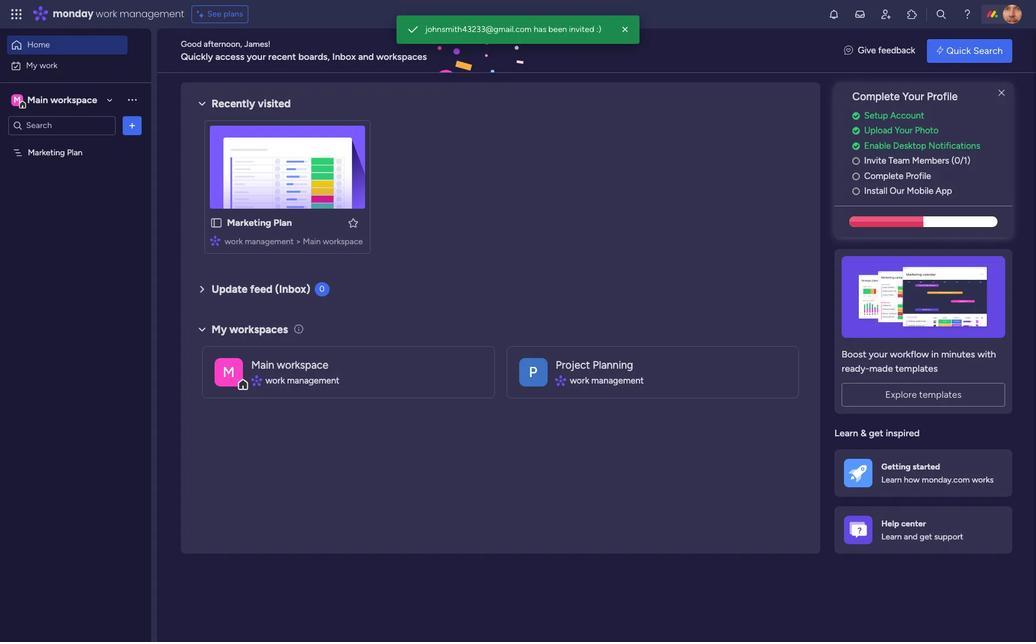 Task type: vqa. For each thing, say whether or not it's contained in the screenshot.
2nd Date field from the top
no



Task type: locate. For each thing, give the bounding box(es) containing it.
1 horizontal spatial and
[[904, 532, 918, 542]]

0 vertical spatial and
[[358, 51, 374, 62]]

2 check circle image from the top
[[853, 126, 860, 135]]

check circle image inside setup account link
[[853, 111, 860, 120]]

1 horizontal spatial marketing plan
[[227, 217, 292, 228]]

0 horizontal spatial workspace image
[[11, 93, 23, 106]]

1 horizontal spatial workspaces
[[376, 51, 427, 62]]

0 horizontal spatial get
[[869, 427, 884, 439]]

m inside workspace selection element
[[14, 95, 21, 105]]

my work
[[26, 60, 58, 70]]

learn down getting
[[882, 475, 902, 485]]

check circle image left the setup
[[853, 111, 860, 120]]

work up update
[[225, 237, 243, 247]]

quick search
[[947, 45, 1003, 56]]

0 vertical spatial workspace image
[[11, 93, 23, 106]]

feedback
[[879, 45, 916, 56]]

1 vertical spatial my
[[212, 323, 227, 336]]

recent
[[268, 51, 296, 62]]

marketing plan
[[28, 147, 83, 157], [227, 217, 292, 228]]

marketing inside list box
[[28, 147, 65, 157]]

0 horizontal spatial workspaces
[[230, 323, 288, 336]]

and down center
[[904, 532, 918, 542]]

workspaces
[[376, 51, 427, 62], [230, 323, 288, 336]]

invite team members (0/1)
[[865, 156, 971, 166]]

0 vertical spatial my
[[26, 60, 37, 70]]

learn for help
[[882, 532, 902, 542]]

works
[[972, 475, 994, 485]]

0 horizontal spatial marketing plan
[[28, 147, 83, 157]]

check circle image inside the upload your photo link
[[853, 126, 860, 135]]

1 horizontal spatial workspace image
[[519, 358, 548, 386]]

get right the &
[[869, 427, 884, 439]]

your for upload
[[895, 125, 913, 136]]

templates down workflow
[[896, 363, 938, 374]]

work
[[96, 7, 117, 21], [40, 60, 58, 70], [225, 237, 243, 247], [266, 375, 285, 386], [570, 375, 590, 386]]

profile up setup account link
[[927, 90, 958, 103]]

&
[[861, 427, 867, 439]]

v2 user feedback image
[[845, 44, 853, 57]]

main workspace down my workspaces
[[251, 359, 329, 372]]

1 horizontal spatial plan
[[274, 217, 292, 228]]

1 vertical spatial m
[[223, 363, 235, 380]]

1 vertical spatial get
[[920, 532, 933, 542]]

marketing right public board 'icon'
[[227, 217, 271, 228]]

quickly
[[181, 51, 213, 62]]

good afternoon, james! quickly access your recent boards, inbox and workspaces
[[181, 39, 427, 62]]

main right workspace image
[[251, 359, 274, 372]]

how
[[904, 475, 920, 485]]

learn down help
[[882, 532, 902, 542]]

invite
[[865, 156, 887, 166]]

project
[[556, 359, 590, 372]]

plan up work management > main workspace
[[274, 217, 292, 228]]

started
[[913, 462, 941, 472]]

plan down search in workspace field
[[67, 147, 83, 157]]

1 vertical spatial learn
[[882, 475, 902, 485]]

0 vertical spatial your
[[903, 90, 925, 103]]

check circle image inside enable desktop notifications link
[[853, 142, 860, 151]]

work inside button
[[40, 60, 58, 70]]

my
[[26, 60, 37, 70], [212, 323, 227, 336]]

workspace image
[[215, 358, 243, 386]]

visited
[[258, 97, 291, 110]]

templates
[[896, 363, 938, 374], [920, 389, 962, 400]]

your
[[903, 90, 925, 103], [895, 125, 913, 136]]

0 horizontal spatial and
[[358, 51, 374, 62]]

1 horizontal spatial my
[[212, 323, 227, 336]]

learn & get inspired
[[835, 427, 920, 439]]

main right >
[[303, 237, 321, 247]]

main workspace up search in workspace field
[[27, 94, 97, 105]]

0 vertical spatial circle o image
[[853, 157, 860, 166]]

plan inside list box
[[67, 147, 83, 157]]

templates right explore
[[920, 389, 962, 400]]

my work button
[[7, 56, 127, 75]]

0 vertical spatial your
[[247, 51, 266, 62]]

work down "home"
[[40, 60, 58, 70]]

2 circle o image from the top
[[853, 187, 860, 196]]

0 vertical spatial workspaces
[[376, 51, 427, 62]]

learn left the &
[[835, 427, 859, 439]]

give
[[858, 45, 876, 56]]

has
[[534, 24, 547, 34]]

templates image image
[[846, 256, 1002, 338]]

desktop
[[894, 140, 927, 151]]

p
[[529, 363, 538, 380]]

1 vertical spatial check circle image
[[853, 126, 860, 135]]

0 vertical spatial templates
[[896, 363, 938, 374]]

center
[[902, 519, 926, 529]]

0 vertical spatial main
[[27, 94, 48, 105]]

see
[[207, 9, 222, 19]]

your down james!
[[247, 51, 266, 62]]

invite members image
[[881, 8, 892, 20]]

1 horizontal spatial m
[[223, 363, 235, 380]]

your down the account
[[895, 125, 913, 136]]

marketing plan inside list box
[[28, 147, 83, 157]]

open update feed (inbox) image
[[195, 282, 209, 297]]

marketing plan down search in workspace field
[[28, 147, 83, 157]]

0 horizontal spatial main
[[27, 94, 48, 105]]

option
[[0, 142, 151, 144]]

3 check circle image from the top
[[853, 142, 860, 151]]

check circle image
[[853, 111, 860, 120], [853, 126, 860, 135], [853, 142, 860, 151]]

learn
[[835, 427, 859, 439], [882, 475, 902, 485], [882, 532, 902, 542]]

1 vertical spatial marketing
[[227, 217, 271, 228]]

my right close my workspaces icon
[[212, 323, 227, 336]]

check circle image left upload
[[853, 126, 860, 135]]

workspaces right inbox at top left
[[376, 51, 427, 62]]

and inside help center learn and get support
[[904, 532, 918, 542]]

apps image
[[907, 8, 919, 20]]

1 horizontal spatial main workspace
[[251, 359, 329, 372]]

search
[[974, 45, 1003, 56]]

public board image
[[210, 216, 223, 229]]

templates inside boost your workflow in minutes with ready-made templates
[[896, 363, 938, 374]]

1 check circle image from the top
[[853, 111, 860, 120]]

feed
[[250, 283, 273, 296]]

work management
[[266, 375, 340, 386], [570, 375, 644, 386]]

your inside boost your workflow in minutes with ready-made templates
[[869, 349, 888, 360]]

1 vertical spatial your
[[869, 349, 888, 360]]

photo
[[915, 125, 939, 136]]

your up made
[[869, 349, 888, 360]]

check circle image left enable
[[853, 142, 860, 151]]

main workspace inside workspace selection element
[[27, 94, 97, 105]]

0 horizontal spatial m
[[14, 95, 21, 105]]

workspace image containing m
[[11, 93, 23, 106]]

workspaces down update feed (inbox)
[[230, 323, 288, 336]]

recently
[[212, 97, 255, 110]]

circle o image down circle o image
[[853, 187, 860, 196]]

workspace image
[[11, 93, 23, 106], [519, 358, 548, 386]]

marketing down search in workspace field
[[28, 147, 65, 157]]

my for my workspaces
[[212, 323, 227, 336]]

plans
[[224, 9, 243, 19]]

main workspace
[[27, 94, 97, 105], [251, 359, 329, 372]]

1 vertical spatial templates
[[920, 389, 962, 400]]

1 horizontal spatial your
[[869, 349, 888, 360]]

main down my work
[[27, 94, 48, 105]]

0 horizontal spatial work management
[[266, 375, 340, 386]]

0 vertical spatial main workspace
[[27, 94, 97, 105]]

invited
[[569, 24, 595, 34]]

members
[[912, 156, 950, 166]]

0 vertical spatial marketing plan
[[28, 147, 83, 157]]

complete for complete your profile
[[853, 90, 900, 103]]

0 vertical spatial plan
[[67, 147, 83, 157]]

install
[[865, 186, 888, 196]]

upload
[[865, 125, 893, 136]]

0 horizontal spatial your
[[247, 51, 266, 62]]

james peterson image
[[1003, 5, 1022, 24]]

your up the account
[[903, 90, 925, 103]]

1 vertical spatial main workspace
[[251, 359, 329, 372]]

marketing
[[28, 147, 65, 157], [227, 217, 271, 228]]

circle o image for invite
[[853, 157, 860, 166]]

your inside good afternoon, james! quickly access your recent boards, inbox and workspaces
[[247, 51, 266, 62]]

inbox
[[332, 51, 356, 62]]

management
[[120, 7, 184, 21], [245, 237, 294, 247], [287, 375, 340, 386], [592, 375, 644, 386]]

main
[[27, 94, 48, 105], [303, 237, 321, 247], [251, 359, 274, 372]]

templates inside button
[[920, 389, 962, 400]]

circle o image up circle o image
[[853, 157, 860, 166]]

my down "home"
[[26, 60, 37, 70]]

0 vertical spatial check circle image
[[853, 111, 860, 120]]

profile down invite team members (0/1)
[[906, 171, 932, 181]]

1 vertical spatial main
[[303, 237, 321, 247]]

0 vertical spatial m
[[14, 95, 21, 105]]

getting started element
[[835, 450, 1013, 497]]

learn inside getting started learn how monday.com works
[[882, 475, 902, 485]]

circle o image
[[853, 157, 860, 166], [853, 187, 860, 196]]

boards,
[[299, 51, 330, 62]]

1 vertical spatial plan
[[274, 217, 292, 228]]

my inside button
[[26, 60, 37, 70]]

circle o image inside invite team members (0/1) link
[[853, 157, 860, 166]]

learn inside help center learn and get support
[[882, 532, 902, 542]]

with
[[978, 349, 997, 360]]

1 horizontal spatial get
[[920, 532, 933, 542]]

complete
[[853, 90, 900, 103], [865, 171, 904, 181]]

2 vertical spatial check circle image
[[853, 142, 860, 151]]

monday.com
[[922, 475, 970, 485]]

0 vertical spatial marketing
[[28, 147, 65, 157]]

setup account
[[865, 110, 925, 121]]

get inside help center learn and get support
[[920, 532, 933, 542]]

made
[[870, 363, 893, 374]]

0
[[319, 284, 325, 294]]

getting
[[882, 462, 911, 472]]

0 horizontal spatial marketing
[[28, 147, 65, 157]]

2 work management from the left
[[570, 375, 644, 386]]

1 vertical spatial and
[[904, 532, 918, 542]]

1 circle o image from the top
[[853, 157, 860, 166]]

our
[[890, 186, 905, 196]]

1 work management from the left
[[266, 375, 340, 386]]

0 vertical spatial learn
[[835, 427, 859, 439]]

1 vertical spatial circle o image
[[853, 187, 860, 196]]

1 horizontal spatial main
[[251, 359, 274, 372]]

and inside good afternoon, james! quickly access your recent boards, inbox and workspaces
[[358, 51, 374, 62]]

0 horizontal spatial main workspace
[[27, 94, 97, 105]]

get
[[869, 427, 884, 439], [920, 532, 933, 542]]

complete up install
[[865, 171, 904, 181]]

1 vertical spatial workspace
[[323, 237, 363, 247]]

in
[[932, 349, 939, 360]]

1 vertical spatial your
[[895, 125, 913, 136]]

2 vertical spatial learn
[[882, 532, 902, 542]]

invite team members (0/1) link
[[853, 154, 1013, 168]]

1 vertical spatial profile
[[906, 171, 932, 181]]

and right inbox at top left
[[358, 51, 374, 62]]

1 horizontal spatial work management
[[570, 375, 644, 386]]

work management for p
[[570, 375, 644, 386]]

0 horizontal spatial my
[[26, 60, 37, 70]]

0 vertical spatial complete
[[853, 90, 900, 103]]

complete up the setup
[[853, 90, 900, 103]]

1 vertical spatial workspace image
[[519, 358, 548, 386]]

marketing plan up work management > main workspace
[[227, 217, 292, 228]]

work management > main workspace
[[225, 237, 363, 247]]

home button
[[7, 36, 127, 55]]

circle o image inside install our mobile app link
[[853, 187, 860, 196]]

main inside workspace selection element
[[27, 94, 48, 105]]

profile
[[927, 90, 958, 103], [906, 171, 932, 181]]

0 horizontal spatial plan
[[67, 147, 83, 157]]

(inbox)
[[275, 283, 311, 296]]

1 vertical spatial complete
[[865, 171, 904, 181]]

get down center
[[920, 532, 933, 542]]

2 vertical spatial main
[[251, 359, 274, 372]]



Task type: describe. For each thing, give the bounding box(es) containing it.
explore templates button
[[842, 383, 1006, 407]]

check circle image for setup
[[853, 111, 860, 120]]

support
[[935, 532, 964, 542]]

enable
[[865, 140, 891, 151]]

1 horizontal spatial marketing
[[227, 217, 271, 228]]

johnsmith43233@gmail.com has been invited :) alert
[[397, 15, 640, 44]]

v2 bolt switch image
[[937, 44, 944, 57]]

(0/1)
[[952, 156, 971, 166]]

getting started learn how monday.com works
[[882, 462, 994, 485]]

good
[[181, 39, 202, 49]]

circle o image for install
[[853, 187, 860, 196]]

james!
[[244, 39, 271, 49]]

see plans button
[[191, 5, 249, 23]]

workspace options image
[[126, 94, 138, 106]]

johnsmith43233@gmail.com
[[425, 24, 532, 34]]

quick
[[947, 45, 972, 56]]

been
[[549, 24, 567, 34]]

close image
[[619, 24, 631, 36]]

recently visited
[[212, 97, 291, 110]]

m inside workspace image
[[223, 363, 235, 380]]

workspace selection element
[[11, 93, 99, 108]]

>
[[296, 237, 301, 247]]

0 vertical spatial profile
[[927, 90, 958, 103]]

quick search button
[[928, 39, 1013, 63]]

home
[[27, 40, 50, 50]]

install our mobile app link
[[853, 185, 1013, 198]]

account
[[891, 110, 925, 121]]

search everything image
[[936, 8, 948, 20]]

boost
[[842, 349, 867, 360]]

workspace image containing p
[[519, 358, 548, 386]]

work right workspace image
[[266, 375, 285, 386]]

select product image
[[11, 8, 23, 20]]

2 horizontal spatial main
[[303, 237, 321, 247]]

1 vertical spatial marketing plan
[[227, 217, 292, 228]]

enable desktop notifications
[[865, 140, 981, 151]]

explore templates
[[886, 389, 962, 400]]

Search in workspace field
[[25, 119, 99, 132]]

enable desktop notifications link
[[853, 139, 1013, 153]]

work right monday
[[96, 7, 117, 21]]

my for my work
[[26, 60, 37, 70]]

learn for getting
[[882, 475, 902, 485]]

team
[[889, 156, 910, 166]]

check circle image for upload
[[853, 126, 860, 135]]

complete profile
[[865, 171, 932, 181]]

close recently visited image
[[195, 97, 209, 111]]

notifications
[[929, 140, 981, 151]]

boost your workflow in minutes with ready-made templates
[[842, 349, 997, 374]]

inbox image
[[855, 8, 866, 20]]

install our mobile app
[[865, 186, 953, 196]]

:)
[[597, 24, 602, 34]]

workflow
[[890, 349, 929, 360]]

help
[[882, 519, 900, 529]]

work management for m
[[266, 375, 340, 386]]

complete for complete profile
[[865, 171, 904, 181]]

minutes
[[942, 349, 976, 360]]

update
[[212, 283, 248, 296]]

complete profile link
[[853, 169, 1013, 183]]

give feedback
[[858, 45, 916, 56]]

1 vertical spatial workspaces
[[230, 323, 288, 336]]

complete your profile
[[853, 90, 958, 103]]

marketing plan list box
[[0, 140, 151, 323]]

afternoon,
[[204, 39, 242, 49]]

planning
[[593, 359, 634, 372]]

circle o image
[[853, 172, 860, 181]]

project planning
[[556, 359, 634, 372]]

workspaces inside good afternoon, james! quickly access your recent boards, inbox and workspaces
[[376, 51, 427, 62]]

monday work management
[[53, 7, 184, 21]]

0 vertical spatial workspace
[[50, 94, 97, 105]]

johnsmith43233@gmail.com has been invited :)
[[425, 24, 602, 34]]

help center learn and get support
[[882, 519, 964, 542]]

mobile
[[907, 186, 934, 196]]

explore
[[886, 389, 917, 400]]

dapulse x slim image
[[995, 86, 1009, 100]]

0 vertical spatial get
[[869, 427, 884, 439]]

check circle image for enable
[[853, 142, 860, 151]]

access
[[215, 51, 245, 62]]

work down project
[[570, 375, 590, 386]]

monday
[[53, 7, 93, 21]]

setup account link
[[853, 109, 1013, 122]]

app
[[936, 186, 953, 196]]

see plans
[[207, 9, 243, 19]]

close my workspaces image
[[195, 322, 209, 337]]

inspired
[[886, 427, 920, 439]]

2 vertical spatial workspace
[[277, 359, 329, 372]]

my workspaces
[[212, 323, 288, 336]]

options image
[[126, 119, 138, 131]]

update feed (inbox)
[[212, 283, 311, 296]]

help center element
[[835, 507, 1013, 554]]

add to favorites image
[[348, 217, 359, 229]]

upload your photo
[[865, 125, 939, 136]]

notifications image
[[828, 8, 840, 20]]

setup
[[865, 110, 889, 121]]

help image
[[962, 8, 974, 20]]

upload your photo link
[[853, 124, 1013, 137]]

your for complete
[[903, 90, 925, 103]]

ready-
[[842, 363, 870, 374]]



